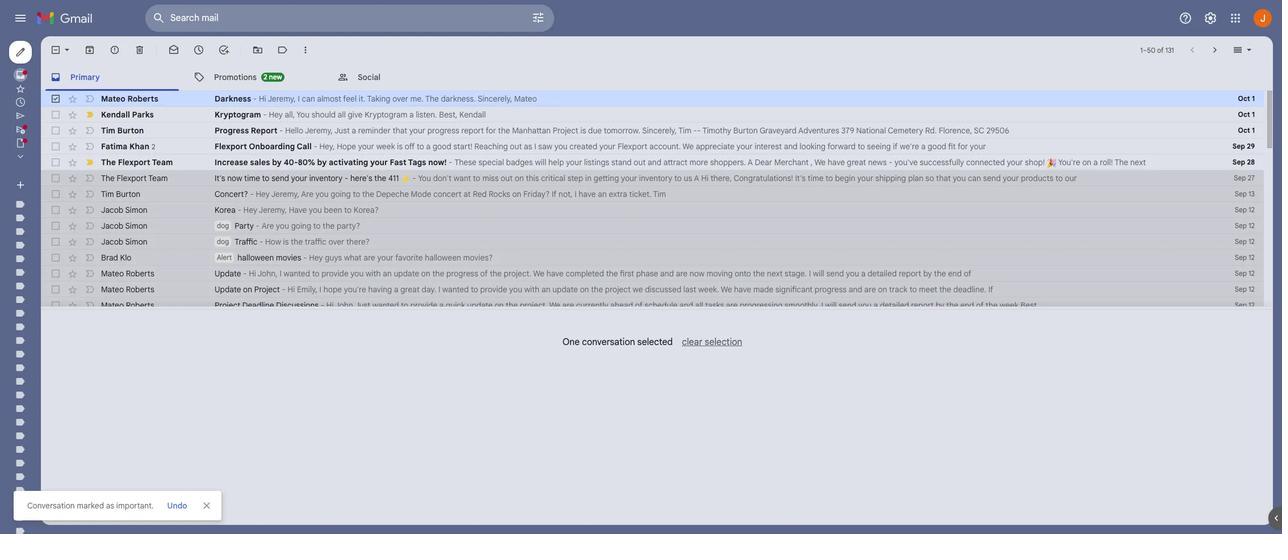 Task type: locate. For each thing, give the bounding box(es) containing it.
4 12 from the top
[[1249, 253, 1255, 262]]

to right been at the top of the page
[[344, 205, 352, 215]]

quick
[[446, 301, 465, 311]]

0 vertical spatial progress
[[428, 126, 460, 136]]

if
[[552, 189, 557, 199], [989, 285, 994, 295]]

to down here's
[[353, 189, 360, 199]]

navigation
[[0, 36, 136, 535]]

0 horizontal spatial wanted
[[284, 269, 310, 279]]

sincerely,
[[478, 94, 512, 104], [643, 126, 677, 136]]

day.
[[422, 285, 436, 295]]

2 vertical spatial wanted
[[373, 301, 399, 311]]

12 for 2nd row from the bottom
[[1249, 285, 1255, 294]]

we left completed
[[533, 269, 545, 279]]

2 inside the fatima khan 2
[[152, 142, 155, 151]]

on up deadline
[[243, 285, 252, 295]]

dog down korea
[[217, 222, 229, 230]]

favorite
[[395, 253, 423, 263]]

6 12 from the top
[[1249, 285, 1255, 294]]

to left our
[[1056, 173, 1063, 183]]

roberts for update on project - hi emily, i hope you're having a great day. i wanted to provide you with an update on the project we discussed last week. we have made significant progress and are on track to meet the deadline. if
[[126, 285, 154, 295]]

provide
[[322, 269, 349, 279], [480, 285, 507, 295], [411, 301, 438, 311]]

flexport onboarding call - hey, hope your week is off to a good start! reaching out as i saw you created your flexport account. we appreciate your interest and looking forward to seeing if we're a good fit for your
[[215, 141, 987, 152]]

update for update - hi john, i wanted to provide you with an update on the progress of the project. we have completed the first phase and are now moving onto the next stage. i will send you a detailed report by the end of
[[215, 269, 241, 279]]

your up step in the left of the page
[[566, 157, 582, 168]]

7 12 from the top
[[1249, 301, 1255, 310]]

hi left john,
[[249, 269, 256, 279]]

1 vertical spatial sincerely,
[[643, 126, 677, 136]]

0 vertical spatial a
[[748, 157, 753, 168]]

2 vertical spatial an
[[542, 285, 551, 295]]

clear selection
[[682, 337, 743, 348]]

report up the start!
[[462, 126, 484, 136]]

0 vertical spatial update
[[215, 269, 241, 279]]

jacob
[[101, 205, 123, 215], [101, 221, 123, 231], [101, 237, 123, 247]]

want
[[454, 173, 471, 183]]

0 horizontal spatial a
[[694, 173, 700, 183]]

0 horizontal spatial 2
[[152, 142, 155, 151]]

begin
[[835, 173, 856, 183]]

hey up party on the top of the page
[[243, 205, 257, 215]]

john,just
[[335, 301, 371, 311]]

3 simon from the top
[[125, 237, 148, 247]]

darkness.
[[441, 94, 476, 104]]

project
[[553, 126, 579, 136], [254, 285, 280, 295], [215, 301, 240, 311]]

social tab
[[328, 64, 472, 91]]

for up reaching
[[486, 126, 496, 136]]

are right what
[[364, 253, 376, 263]]

jacob simon for traffic
[[101, 237, 148, 247]]

hi down hope
[[326, 301, 334, 311]]

as right the marked at left
[[106, 501, 114, 511]]

tim burton down fatima
[[101, 189, 140, 199]]

main content containing one conversation selected
[[41, 36, 1274, 535]]

congratulations!
[[734, 173, 794, 183]]

tab list
[[41, 64, 1274, 91]]

1 vertical spatial 2
[[152, 142, 155, 151]]

fit
[[949, 141, 956, 152]]

on down completed
[[580, 285, 589, 295]]

tags
[[408, 157, 426, 168]]

almost
[[317, 94, 341, 104]]

selection
[[705, 337, 743, 348]]

an
[[598, 189, 607, 199], [383, 269, 392, 279], [542, 285, 551, 295]]

halloween
[[238, 253, 274, 263], [425, 253, 461, 263]]

1 horizontal spatial time
[[808, 173, 824, 183]]

jeremy, for are
[[271, 189, 299, 199]]

concert?
[[215, 189, 248, 199]]

dog inside 'dog traffic - how is the traffic over there?'
[[217, 237, 229, 246]]

on left the this on the top left
[[515, 173, 524, 183]]

team
[[152, 157, 173, 168], [148, 173, 168, 183]]

Search mail text field
[[170, 12, 500, 24]]

mateo roberts for update
[[101, 269, 154, 279]]

0 vertical spatial as
[[524, 141, 533, 152]]

None search field
[[145, 5, 554, 32]]

will
[[535, 157, 547, 168], [813, 269, 825, 279], [826, 301, 837, 311]]

tim burton up the fatima khan 2
[[101, 126, 144, 136]]

delete image
[[134, 44, 145, 56]]

12 for sixth row from the bottom
[[1249, 222, 1255, 230]]

mateo for darkness
[[101, 94, 126, 104]]

0 vertical spatial 2
[[264, 72, 267, 81]]

1 horizontal spatial wanted
[[373, 301, 399, 311]]

1 vertical spatial as
[[106, 501, 114, 511]]

1 the flexport team from the top
[[101, 157, 173, 168]]

dog up "alert"
[[217, 237, 229, 246]]

,
[[811, 157, 813, 168]]

13
[[1249, 190, 1255, 198]]

mateo roberts
[[101, 94, 158, 104], [101, 269, 154, 279], [101, 285, 154, 295], [101, 301, 154, 311]]

2 the flexport team from the top
[[101, 173, 168, 183]]

i right not,
[[575, 189, 577, 199]]

tim burton for progress report
[[101, 126, 144, 136]]

2 jacob from the top
[[101, 221, 123, 231]]

0 horizontal spatial that
[[393, 126, 407, 136]]

1 horizontal spatial 2
[[264, 72, 267, 81]]

4 row from the top
[[41, 139, 1265, 155]]

important.
[[116, 501, 154, 511]]

to left meet
[[910, 285, 917, 295]]

0 horizontal spatial if
[[552, 189, 557, 199]]

burton for progress report - hello jeremy, just a reminder that your progress report for the manhattan project is due tomorrow. sincerely, tim -- timothy burton graveyard adventures 379 national cemetery rd. florence, sc 29506
[[117, 126, 144, 136]]

1 sep 12 from the top
[[1235, 206, 1255, 214]]

6 row from the top
[[41, 170, 1265, 186]]

update down favorite
[[394, 269, 419, 279]]

to right the off
[[417, 141, 424, 152]]

1 tim burton from the top
[[101, 126, 144, 136]]

3 oct 1 from the top
[[1239, 126, 1255, 135]]

darkness - hi jeremy, i can almost feel it. taking over me. the darkness. sincerely, mateo
[[215, 94, 537, 104]]

1 vertical spatial the flexport team
[[101, 173, 168, 183]]

hi left emily,
[[288, 285, 295, 295]]

3 mateo roberts from the top
[[101, 285, 154, 295]]

oct 1
[[1239, 94, 1255, 103], [1239, 110, 1255, 119], [1239, 126, 1255, 135]]

3 jacob simon from the top
[[101, 237, 148, 247]]

and down last
[[680, 301, 694, 311]]

it's down the increase
[[215, 173, 225, 183]]

gmail image
[[36, 7, 98, 30]]

1 horizontal spatial good
[[928, 141, 947, 152]]

products
[[1021, 173, 1054, 183]]

sep 13
[[1235, 190, 1255, 198]]

0 vertical spatial if
[[552, 189, 557, 199]]

alert
[[14, 26, 1265, 521]]

1 inventory from the left
[[309, 173, 343, 183]]

1 vertical spatial a
[[694, 173, 700, 183]]

to down movies?
[[471, 285, 478, 295]]

12
[[1249, 206, 1255, 214], [1249, 222, 1255, 230], [1249, 237, 1255, 246], [1249, 253, 1255, 262], [1249, 269, 1255, 278], [1249, 285, 1255, 294], [1249, 301, 1255, 310]]

mark as read image
[[168, 44, 180, 56]]

we right ,
[[815, 157, 826, 168]]

jeremy, for have
[[259, 205, 287, 215]]

sep 12 for row containing brad klo
[[1235, 253, 1255, 262]]

0 vertical spatial sincerely,
[[478, 94, 512, 104]]

1 vertical spatial you
[[418, 173, 431, 183]]

by up meet
[[924, 269, 933, 279]]

12 for eighth row from the top
[[1249, 206, 1255, 214]]

flexport down the fatima khan 2
[[117, 173, 147, 183]]

0 horizontal spatial with
[[366, 269, 381, 279]]

0 vertical spatial can
[[302, 94, 315, 104]]

out
[[510, 141, 522, 152], [634, 157, 646, 168], [501, 173, 513, 183]]

1 horizontal spatial can
[[968, 173, 982, 183]]

2 vertical spatial oct 1
[[1239, 126, 1255, 135]]

plan
[[909, 173, 924, 183]]

mateo for update
[[101, 269, 124, 279]]

1 vertical spatial all
[[696, 301, 704, 311]]

an left extra
[[598, 189, 607, 199]]

having
[[368, 285, 392, 295]]

simon for party
[[125, 221, 148, 231]]

provide down movies?
[[480, 285, 507, 295]]

0 vertical spatial is
[[581, 126, 586, 136]]

hey for hey all, you should all give kryptogram a listen. best, kendall
[[269, 110, 283, 120]]

can left the almost
[[302, 94, 315, 104]]

0 vertical spatial an
[[598, 189, 607, 199]]

sep 12 for third row from the bottom of the page
[[1235, 269, 1255, 278]]

0 vertical spatial oct 1
[[1239, 94, 1255, 103]]

stand
[[612, 157, 632, 168]]

simon for traffic
[[125, 237, 148, 247]]

1 vertical spatial project.
[[520, 301, 548, 311]]

burton up the fatima khan 2
[[117, 126, 144, 136]]

movies?
[[463, 253, 493, 263]]

2 12 from the top
[[1249, 222, 1255, 230]]

2 sep 12 from the top
[[1235, 222, 1255, 230]]

hi
[[259, 94, 266, 104], [702, 173, 709, 183], [249, 269, 256, 279], [288, 285, 295, 295], [326, 301, 334, 311]]

2 dog from the top
[[217, 237, 229, 246]]

0 vertical spatial oct
[[1239, 94, 1251, 103]]

as inside alert
[[106, 501, 114, 511]]

1 oct from the top
[[1239, 94, 1251, 103]]

halloween down traffic
[[238, 253, 274, 263]]

2 oct 1 from the top
[[1239, 110, 1255, 119]]

1 12 from the top
[[1249, 206, 1255, 214]]

2 update from the top
[[215, 285, 241, 295]]

korea?
[[354, 205, 379, 215]]

project.
[[504, 269, 532, 279], [520, 301, 548, 311]]

depeche
[[376, 189, 409, 199]]

dog for traffic
[[217, 237, 229, 246]]

wanted
[[284, 269, 310, 279], [443, 285, 469, 295], [373, 301, 399, 311]]

the flexport team
[[101, 157, 173, 168], [101, 173, 168, 183]]

0 vertical spatial with
[[366, 269, 381, 279]]

fast
[[390, 157, 407, 168]]

we're
[[900, 141, 920, 152]]

0 vertical spatial now
[[227, 173, 242, 183]]

0 vertical spatial end
[[949, 269, 962, 279]]

1 dog from the top
[[217, 222, 229, 230]]

0 horizontal spatial great
[[401, 285, 420, 295]]

1 horizontal spatial with
[[525, 285, 540, 295]]

update right quick
[[467, 301, 493, 311]]

wanted down movies
[[284, 269, 310, 279]]

inventory
[[309, 173, 343, 183], [639, 173, 673, 183]]

are down it's now time to send your inventory - here's the 411
[[301, 189, 314, 199]]

a
[[748, 157, 753, 168], [694, 173, 700, 183]]

selected
[[638, 337, 673, 348]]

news
[[869, 157, 887, 168]]

1 horizontal spatial as
[[524, 141, 533, 152]]

5 sep 12 from the top
[[1235, 269, 1255, 278]]

0 horizontal spatial good
[[433, 141, 452, 152]]

0 vertical spatial out
[[510, 141, 522, 152]]

1 horizontal spatial provide
[[411, 301, 438, 311]]

that
[[393, 126, 407, 136], [937, 173, 951, 183]]

the
[[425, 94, 439, 104], [101, 157, 116, 168], [1115, 157, 1129, 168], [101, 173, 115, 183]]

hey
[[269, 110, 283, 120], [256, 189, 270, 199], [243, 205, 257, 215], [309, 253, 323, 263]]

alert
[[217, 253, 232, 262]]

None checkbox
[[50, 109, 61, 120], [50, 173, 61, 184], [50, 252, 61, 264], [50, 268, 61, 279], [50, 300, 61, 311], [50, 109, 61, 120], [50, 173, 61, 184], [50, 252, 61, 264], [50, 268, 61, 279], [50, 300, 61, 311]]

2
[[264, 72, 267, 81], [152, 142, 155, 151]]

out right the stand
[[634, 157, 646, 168]]

discussed
[[645, 285, 682, 295]]

2 vertical spatial is
[[283, 237, 289, 247]]

mateo for project deadline discussions
[[101, 301, 124, 311]]

0 horizontal spatial all
[[338, 110, 346, 120]]

main content
[[41, 36, 1274, 535]]

1 horizontal spatial a
[[748, 157, 753, 168]]

1 vertical spatial wanted
[[443, 285, 469, 295]]

kryptogram
[[215, 110, 261, 120], [365, 110, 408, 120]]

1 update from the top
[[215, 269, 241, 279]]

0 horizontal spatial time
[[244, 173, 260, 183]]

2 simon from the top
[[125, 221, 148, 231]]

stage.
[[785, 269, 807, 279]]

hope
[[324, 285, 342, 295]]

6 sep 12 from the top
[[1235, 285, 1255, 294]]

provide down 'guys'
[[322, 269, 349, 279]]

1 row from the top
[[41, 91, 1265, 107]]

an up having
[[383, 269, 392, 279]]

1 horizontal spatial kendall
[[460, 110, 486, 120]]

send right smoothly.
[[839, 301, 857, 311]]

1 vertical spatial simon
[[125, 221, 148, 231]]

listen.
[[416, 110, 437, 120]]

2 vertical spatial oct
[[1239, 126, 1251, 135]]

team down khan
[[148, 173, 168, 183]]

- you don't want to miss out on this critical step in getting your inventory to us a hi there, congratulations! it's time to begin your shipping plan so that you can send your products to our
[[411, 173, 1078, 183]]

team down the fatima khan 2
[[152, 157, 173, 168]]

9 row from the top
[[41, 218, 1265, 234]]

progress down best,
[[428, 126, 460, 136]]

connected
[[967, 157, 1005, 168]]

0 vertical spatial team
[[152, 157, 173, 168]]

advanced search options image
[[527, 6, 550, 29]]

0 horizontal spatial as
[[106, 501, 114, 511]]

4 sep 12 from the top
[[1235, 253, 1255, 262]]

3 jacob from the top
[[101, 237, 123, 247]]

your up - these special badges will help your listings stand out and attract more shoppers. a dear merchant , we have great news - you've successfully connected your shop!
[[737, 141, 753, 152]]

0 horizontal spatial now
[[227, 173, 242, 183]]

2 time from the left
[[808, 173, 824, 183]]

more image
[[300, 44, 311, 56]]

simon
[[125, 205, 148, 215], [125, 221, 148, 231], [125, 237, 148, 247]]

11 row from the top
[[41, 250, 1265, 266]]

0 vertical spatial jacob
[[101, 205, 123, 215]]

over
[[393, 94, 408, 104], [329, 237, 344, 247]]

as
[[524, 141, 533, 152], [106, 501, 114, 511]]

for right fit
[[958, 141, 968, 152]]

successfully
[[920, 157, 965, 168]]

1 horizontal spatial for
[[958, 141, 968, 152]]

oct for 3rd row
[[1239, 126, 1251, 135]]

4 mateo roberts from the top
[[101, 301, 154, 311]]

0 vertical spatial are
[[301, 189, 314, 199]]

i left hope
[[320, 285, 322, 295]]

0 horizontal spatial update
[[394, 269, 419, 279]]

burton for concert? - hey jeremy, are you going to the depeche mode concert at red rocks on friday? if not, i have an extra ticket. tim
[[116, 189, 140, 199]]

2 oct from the top
[[1239, 110, 1251, 119]]

will left help
[[535, 157, 547, 168]]

1 vertical spatial detailed
[[880, 301, 910, 311]]

2 jacob simon from the top
[[101, 221, 148, 231]]

time
[[244, 173, 260, 183], [808, 173, 824, 183]]

0 vertical spatial simon
[[125, 205, 148, 215]]

0 vertical spatial dog
[[217, 222, 229, 230]]

1 vertical spatial over
[[329, 237, 344, 247]]

sincerely, right darkness. in the top left of the page
[[478, 94, 512, 104]]

3 oct from the top
[[1239, 126, 1251, 135]]

korea
[[215, 205, 236, 215]]

0 vertical spatial next
[[1131, 157, 1147, 168]]

1 mateo roberts from the top
[[101, 94, 158, 104]]

end down deadline.
[[961, 301, 975, 311]]

2 mateo roberts from the top
[[101, 269, 154, 279]]

kendall left parks
[[101, 110, 130, 120]]

1 vertical spatial for
[[958, 141, 968, 152]]

0 horizontal spatial over
[[329, 237, 344, 247]]

2 kryptogram from the left
[[365, 110, 408, 120]]

it.
[[359, 94, 366, 104]]

add to tasks image
[[218, 44, 230, 56]]

help
[[549, 157, 564, 168]]

older image
[[1210, 44, 1221, 56]]

burton
[[117, 126, 144, 136], [734, 126, 758, 136], [116, 189, 140, 199]]

interest
[[755, 141, 782, 152]]

0 vertical spatial the flexport team
[[101, 157, 173, 168]]

update for progress
[[394, 269, 419, 279]]

will right smoothly.
[[826, 301, 837, 311]]

0 horizontal spatial inventory
[[309, 173, 343, 183]]

1 vertical spatial great
[[401, 285, 420, 295]]

2 row from the top
[[41, 107, 1265, 123]]

that right the so
[[937, 173, 951, 183]]

it's down merchant
[[796, 173, 806, 183]]

conversation
[[27, 501, 75, 511]]

will right stage.
[[813, 269, 825, 279]]

0 horizontal spatial are
[[262, 221, 274, 231]]

hey right concert?
[[256, 189, 270, 199]]

row
[[41, 91, 1265, 107], [41, 107, 1265, 123], [41, 123, 1265, 139], [41, 139, 1265, 155], [41, 155, 1265, 170], [41, 170, 1265, 186], [41, 186, 1265, 202], [41, 202, 1265, 218], [41, 218, 1265, 234], [41, 234, 1265, 250], [41, 250, 1265, 266], [41, 266, 1265, 282], [41, 282, 1265, 298], [41, 298, 1265, 314]]

can down connected
[[968, 173, 982, 183]]

2 right khan
[[152, 142, 155, 151]]

2 tim burton from the top
[[101, 189, 140, 199]]

roberts for update - hi john, i wanted to provide you with an update on the progress of the project. we have completed the first phase and are now moving onto the next stage. i will send you a detailed report by the end of
[[126, 269, 154, 279]]

the right meet
[[940, 285, 952, 295]]

0 horizontal spatial will
[[535, 157, 547, 168]]

how
[[265, 237, 281, 247]]

1 vertical spatial with
[[525, 285, 540, 295]]

0 horizontal spatial kryptogram
[[215, 110, 261, 120]]

0 vertical spatial great
[[847, 157, 867, 168]]

you right all,
[[297, 110, 310, 120]]

project left deadline
[[215, 301, 240, 311]]

roberts for darkness - hi jeremy, i can almost feel it. taking over me. the darkness. sincerely, mateo
[[128, 94, 158, 104]]

dear
[[755, 157, 773, 168]]

end
[[949, 269, 962, 279], [961, 301, 975, 311]]

report spam image
[[109, 44, 120, 56]]

jeremy, up all,
[[268, 94, 296, 104]]

alert halloween movies - hey guys what are your favorite halloween movies?
[[217, 253, 493, 263]]

listings
[[584, 157, 610, 168]]

movies
[[276, 253, 301, 263]]

provide down day. at the bottom left of page
[[411, 301, 438, 311]]

1 vertical spatial an
[[383, 269, 392, 279]]

1 vertical spatial update
[[215, 285, 241, 295]]

all left give
[[338, 110, 346, 120]]

oct 1 for row containing kendall parks
[[1239, 110, 1255, 119]]

flexport down tomorrow.
[[618, 141, 648, 152]]

None checkbox
[[50, 44, 61, 56], [50, 93, 61, 105], [50, 125, 61, 136], [50, 141, 61, 152], [50, 157, 61, 168], [50, 189, 61, 200], [50, 205, 61, 216], [50, 220, 61, 232], [50, 236, 61, 248], [50, 284, 61, 295], [50, 44, 61, 56], [50, 93, 61, 105], [50, 125, 61, 136], [50, 141, 61, 152], [50, 157, 61, 168], [50, 189, 61, 200], [50, 205, 61, 216], [50, 220, 61, 232], [50, 236, 61, 248], [50, 284, 61, 295]]

detailed up the track
[[868, 269, 897, 279]]

rocks
[[489, 189, 510, 199]]

sep 12 for sixth row from the bottom
[[1235, 222, 1255, 230]]

on right quick
[[495, 301, 504, 311]]

5 12 from the top
[[1249, 269, 1255, 278]]

oct
[[1239, 94, 1251, 103], [1239, 110, 1251, 119], [1239, 126, 1251, 135]]

update down completed
[[553, 285, 578, 295]]

1 horizontal spatial kryptogram
[[365, 110, 408, 120]]

dog inside "dog party - are you going to the party?"
[[217, 222, 229, 230]]

10 row from the top
[[41, 234, 1265, 250]]

the flexport team for increase
[[101, 157, 173, 168]]

conversation marked as important.
[[27, 501, 154, 511]]



Task type: vqa. For each thing, say whether or not it's contained in the screenshot.
leftmost Kendall
yes



Task type: describe. For each thing, give the bounding box(es) containing it.
i right stage.
[[809, 269, 811, 279]]

me.
[[411, 94, 424, 104]]

2 vertical spatial will
[[826, 301, 837, 311]]

completed
[[566, 269, 604, 279]]

we up more
[[683, 141, 694, 152]]

2 vertical spatial report
[[912, 301, 934, 311]]

the up day. at the bottom left of page
[[433, 269, 445, 279]]

to up emily,
[[312, 269, 320, 279]]

1 horizontal spatial an
[[542, 285, 551, 295]]

i right john,
[[280, 269, 282, 279]]

by right 80%
[[317, 157, 327, 168]]

taking
[[367, 94, 391, 104]]

12 row from the top
[[41, 266, 1265, 282]]

have
[[289, 205, 307, 215]]

send right stage.
[[827, 269, 844, 279]]

i right day. at the bottom left of page
[[439, 285, 441, 295]]

have down forward
[[828, 157, 845, 168]]

the down been at the top of the page
[[323, 221, 335, 231]]

12 for row containing brad klo
[[1249, 253, 1255, 262]]

oct 1 for 3rd row
[[1239, 126, 1255, 135]]

labels image
[[277, 44, 289, 56]]

0 horizontal spatial an
[[383, 269, 392, 279]]

row containing fatima khan
[[41, 139, 1265, 155]]

traffic
[[305, 237, 327, 247]]

0 horizontal spatial project
[[215, 301, 240, 311]]

⚡ image
[[401, 174, 411, 184]]

1 jacob from the top
[[101, 205, 123, 215]]

1 good from the left
[[433, 141, 452, 152]]

tim up fatima
[[101, 126, 115, 136]]

jacob for traffic
[[101, 237, 123, 247]]

brad klo
[[101, 253, 132, 263]]

extra
[[609, 189, 628, 199]]

on right you're
[[1083, 157, 1092, 168]]

2 vertical spatial progress
[[815, 285, 847, 295]]

tab list containing primary
[[41, 64, 1274, 91]]

and down account.
[[648, 157, 662, 168]]

team for it's
[[148, 173, 168, 183]]

now!
[[428, 157, 447, 168]]

1 horizontal spatial you
[[418, 173, 431, 183]]

to left miss
[[473, 173, 481, 183]]

we
[[633, 285, 643, 295]]

deadline.
[[954, 285, 987, 295]]

1 vertical spatial out
[[634, 157, 646, 168]]

your up the off
[[410, 126, 426, 136]]

0 vertical spatial project.
[[504, 269, 532, 279]]

0 horizontal spatial can
[[302, 94, 315, 104]]

1 halloween from the left
[[238, 253, 274, 263]]

if
[[893, 141, 898, 152]]

manhattan
[[512, 126, 551, 136]]

0 vertical spatial for
[[486, 126, 496, 136]]

0 horizontal spatial you
[[297, 110, 310, 120]]

14 row from the top
[[41, 298, 1265, 314]]

1 time from the left
[[244, 173, 260, 183]]

progressing
[[740, 301, 783, 311]]

by left the 40-
[[272, 157, 282, 168]]

1 vertical spatial is
[[397, 141, 403, 152]]

clear selection link
[[673, 337, 743, 348]]

rd.
[[926, 126, 937, 136]]

there?
[[346, 237, 370, 247]]

jeremy, down should
[[305, 126, 333, 136]]

due
[[588, 126, 602, 136]]

party
[[235, 221, 254, 231]]

send down connected
[[984, 173, 1001, 183]]

1 vertical spatial can
[[968, 173, 982, 183]]

1 horizontal spatial are
[[301, 189, 314, 199]]

- these special badges will help your listings stand out and attract more shoppers. a dear merchant , we have great news - you've successfully connected your shop!
[[447, 157, 1048, 168]]

1 vertical spatial progress
[[447, 269, 478, 279]]

send down the 40-
[[272, 173, 289, 183]]

your down week in the left of the page
[[370, 157, 388, 168]]

ticket.
[[630, 189, 652, 199]]

have left completed
[[547, 269, 564, 279]]

mode
[[411, 189, 432, 199]]

1 horizontal spatial next
[[1131, 157, 1147, 168]]

hey for hey jeremy, have you been to korea?
[[243, 205, 257, 215]]

fatima
[[101, 141, 127, 151]]

one conversation selected
[[563, 337, 673, 348]]

timothy
[[703, 126, 732, 136]]

progress
[[215, 126, 249, 136]]

to left us
[[675, 173, 682, 183]]

hope
[[337, 141, 356, 152]]

2 horizontal spatial an
[[598, 189, 607, 199]]

have down in
[[579, 189, 596, 199]]

flexport down khan
[[118, 157, 150, 168]]

the up movies
[[291, 237, 303, 247]]

undo
[[167, 501, 187, 511]]

we down moving
[[721, 285, 732, 295]]

update on project - hi emily, i hope you're having a great day. i wanted to provide you with an update on the project we discussed last week. we have made significant progress and are on track to meet the deadline. if
[[215, 285, 994, 295]]

0 vertical spatial project
[[553, 126, 579, 136]]

primary tab
[[41, 64, 183, 91]]

and up merchant
[[784, 141, 798, 152]]

hi down promotions, 2 new messages, tab
[[259, 94, 266, 104]]

🎉 image
[[1048, 158, 1057, 168]]

your down the stand
[[621, 173, 637, 183]]

search mail image
[[149, 8, 169, 28]]

hey,
[[320, 141, 335, 152]]

phase
[[637, 269, 659, 279]]

the right quick
[[506, 301, 518, 311]]

12 for third row from the bottom of the page
[[1249, 269, 1255, 278]]

week.best
[[1000, 301, 1037, 311]]

1 kryptogram from the left
[[215, 110, 261, 120]]

1 vertical spatial end
[[961, 301, 975, 311]]

jacob simon for party
[[101, 221, 148, 231]]

your down progress report - hello jeremy, just a reminder that your progress report for the manhattan project is due tomorrow. sincerely, tim -- timothy burton graveyard adventures 379 national cemetery rd. florence, sc 29506
[[600, 141, 616, 152]]

last
[[684, 285, 697, 295]]

tim down fatima
[[101, 189, 114, 199]]

1 vertical spatial will
[[813, 269, 825, 279]]

all,
[[285, 110, 295, 120]]

i left the almost
[[298, 94, 300, 104]]

friday?
[[524, 189, 550, 199]]

i left saw
[[535, 141, 537, 152]]

1 jacob simon from the top
[[101, 205, 148, 215]]

this
[[526, 173, 539, 183]]

dog for party
[[217, 222, 229, 230]]

burton up interest
[[734, 126, 758, 136]]

80%
[[298, 157, 315, 168]]

i right smoothly.
[[822, 301, 824, 311]]

mateo roberts for darkness
[[101, 94, 158, 104]]

your left favorite
[[378, 253, 394, 263]]

3 12 from the top
[[1249, 237, 1255, 246]]

you're
[[1059, 157, 1081, 168]]

off
[[405, 141, 415, 152]]

traffic
[[235, 237, 258, 247]]

the up meet
[[935, 269, 947, 279]]

to left begin
[[826, 173, 833, 183]]

are right 'tasks'
[[726, 301, 738, 311]]

2 vertical spatial out
[[501, 173, 513, 183]]

dog traffic - how is the traffic over there?
[[217, 237, 370, 247]]

your down 80%
[[291, 173, 307, 183]]

shipping
[[876, 173, 907, 183]]

hey for hey jeremy, are you going to the depeche mode concert at red rocks on friday? if not, i have an extra ticket. tim
[[256, 189, 270, 199]]

the up reaching
[[498, 126, 510, 136]]

2 inventory from the left
[[639, 173, 673, 183]]

0 horizontal spatial is
[[283, 237, 289, 247]]

hello
[[285, 126, 303, 136]]

1 it's from the left
[[215, 173, 225, 183]]

marked
[[77, 501, 104, 511]]

tim burton for concert?
[[101, 189, 140, 199]]

brad
[[101, 253, 118, 263]]

your left products
[[1003, 173, 1019, 183]]

1 vertical spatial now
[[690, 269, 705, 279]]

korea - hey jeremy, have you been to korea?
[[215, 205, 379, 215]]

1 horizontal spatial great
[[847, 157, 867, 168]]

alert containing conversation marked as important.
[[14, 26, 1265, 521]]

fatima khan 2
[[101, 141, 155, 151]]

to left seeing
[[858, 141, 865, 152]]

2 inside tab
[[264, 72, 267, 81]]

2 kendall from the left
[[460, 110, 486, 120]]

kendall parks
[[101, 110, 154, 120]]

it's now time to send your inventory - here's the 411
[[215, 173, 401, 183]]

are left the track
[[865, 285, 876, 295]]

what
[[344, 253, 362, 263]]

looking
[[800, 141, 826, 152]]

27
[[1248, 174, 1255, 182]]

update for project.
[[467, 301, 493, 311]]

on right rocks
[[513, 189, 522, 199]]

activating
[[329, 157, 368, 168]]

not,
[[559, 189, 573, 199]]

of right 50
[[1158, 46, 1164, 54]]

the left first
[[606, 269, 618, 279]]

concert? - hey jeremy, are you going to the depeche mode concert at red rocks on friday? if not, i have an extra ticket. tim
[[215, 189, 666, 199]]

toggle split pane mode image
[[1233, 44, 1244, 56]]

1 horizontal spatial sincerely,
[[643, 126, 677, 136]]

13 row from the top
[[41, 282, 1265, 298]]

2 good from the left
[[928, 141, 947, 152]]

roberts for project deadline discussions - hi john,just wanted to provide a quick update on the project. we are currently ahead of schedule and all tasks are progressing smoothly. i will send you a detailed report by the end of the week.best
[[126, 301, 154, 311]]

hi left there,
[[702, 173, 709, 183]]

mateo roberts for project deadline discussions
[[101, 301, 154, 311]]

project
[[605, 285, 631, 295]]

0 vertical spatial going
[[331, 189, 351, 199]]

by down meet
[[936, 301, 945, 311]]

parks
[[132, 110, 154, 120]]

primary
[[70, 72, 100, 82]]

created
[[570, 141, 598, 152]]

of down we
[[635, 301, 643, 311]]

to down sales
[[262, 173, 270, 183]]

schedule
[[645, 301, 678, 311]]

as inside row
[[524, 141, 533, 152]]

of down movies?
[[481, 269, 488, 279]]

2 halloween from the left
[[425, 253, 461, 263]]

shop!
[[1026, 157, 1045, 168]]

1 kendall from the left
[[101, 110, 130, 120]]

1 vertical spatial report
[[899, 269, 922, 279]]

your down news
[[858, 173, 874, 183]]

7 row from the top
[[41, 186, 1265, 202]]

special
[[479, 157, 504, 168]]

move to image
[[252, 44, 264, 56]]

jacob for party
[[101, 221, 123, 231]]

2 it's from the left
[[796, 173, 806, 183]]

the flexport team for it's
[[101, 173, 168, 183]]

8 row from the top
[[41, 202, 1265, 218]]

to up traffic
[[313, 221, 321, 231]]

the left 411
[[375, 173, 387, 183]]

1 horizontal spatial all
[[696, 301, 704, 311]]

2 horizontal spatial provide
[[480, 285, 507, 295]]

row containing kendall parks
[[41, 107, 1265, 123]]

1 vertical spatial are
[[262, 221, 274, 231]]

kryptogram - hey all, you should all give kryptogram a listen. best, kendall
[[215, 110, 486, 120]]

made
[[754, 285, 774, 295]]

dog party - are you going to the party?
[[217, 221, 360, 231]]

support image
[[1179, 11, 1193, 25]]

sep 12 for 2nd row from the bottom
[[1235, 285, 1255, 294]]

reminder
[[358, 126, 391, 136]]

on left the track
[[878, 285, 888, 295]]

411
[[389, 173, 399, 183]]

your left shop!
[[1007, 157, 1024, 168]]

tim right ticket.
[[653, 189, 666, 199]]

the down movies?
[[490, 269, 502, 279]]

tim up account.
[[679, 126, 692, 136]]

and up "discussed"
[[661, 269, 674, 279]]

mateo roberts for update on project
[[101, 285, 154, 295]]

khan
[[130, 141, 149, 151]]

so
[[926, 173, 935, 183]]

sep 27
[[1235, 174, 1255, 182]]

are up last
[[676, 269, 688, 279]]

29506
[[987, 126, 1010, 136]]

0 horizontal spatial next
[[767, 269, 783, 279]]

the right onto
[[753, 269, 765, 279]]

of up deadline.
[[964, 269, 972, 279]]

row containing brad klo
[[41, 250, 1265, 266]]

moving
[[707, 269, 733, 279]]

john,
[[258, 269, 278, 279]]

in
[[586, 173, 592, 183]]

2 horizontal spatial is
[[581, 126, 586, 136]]

1 horizontal spatial over
[[393, 94, 408, 104]]

main menu image
[[14, 11, 27, 25]]

hey down traffic
[[309, 253, 323, 263]]

28
[[1248, 158, 1255, 166]]

promotions
[[214, 72, 257, 82]]

40-
[[284, 157, 298, 168]]

settings image
[[1204, 11, 1218, 25]]

of down deadline.
[[977, 301, 984, 311]]

are left currently
[[563, 301, 574, 311]]

archive image
[[84, 44, 95, 56]]

0 vertical spatial will
[[535, 157, 547, 168]]

cemetery
[[888, 126, 924, 136]]

5 row from the top
[[41, 155, 1265, 170]]

0 vertical spatial that
[[393, 126, 407, 136]]

the down the update - hi john, i wanted to provide you with an update on the progress of the project. we have completed the first phase and are now moving onto the next stage. i will send you a detailed report by the end of
[[591, 285, 603, 295]]

the up korea?
[[362, 189, 374, 199]]

new
[[269, 72, 282, 81]]

the left week.best
[[986, 301, 998, 311]]

1 oct 1 from the top
[[1239, 94, 1255, 103]]

smoothly.
[[785, 301, 820, 311]]

klo
[[120, 253, 132, 263]]

on up day. at the bottom left of page
[[421, 269, 431, 279]]

here's
[[350, 173, 373, 183]]

update for update on project - hi emily, i hope you're having a great day. i wanted to provide you with an update on the project we discussed last week. we have made significant progress and are on track to meet the deadline. if
[[215, 285, 241, 295]]

0 vertical spatial detailed
[[868, 269, 897, 279]]

sep 29
[[1233, 142, 1255, 151]]

to down favorite
[[401, 301, 409, 311]]

7 sep 12 from the top
[[1235, 301, 1255, 310]]

increase sales by 40-80% by activating your fast tags now!
[[215, 157, 447, 168]]

1 vertical spatial project
[[254, 285, 280, 295]]

and left the track
[[849, 285, 863, 295]]

0 horizontal spatial provide
[[322, 269, 349, 279]]

snooze image
[[193, 44, 205, 56]]

1 vertical spatial if
[[989, 285, 994, 295]]

have down onto
[[734, 285, 752, 295]]

3 sep 12 from the top
[[1235, 237, 1255, 246]]

jeremy, for i
[[268, 94, 296, 104]]

0 horizontal spatial sincerely,
[[478, 94, 512, 104]]

131
[[1166, 46, 1175, 54]]

team for increase
[[152, 157, 173, 168]]

29
[[1248, 142, 1255, 151]]

0 horizontal spatial going
[[291, 221, 311, 231]]

1 vertical spatial that
[[937, 173, 951, 183]]

3 row from the top
[[41, 123, 1265, 139]]

promotions, 2 new messages, tab
[[185, 64, 328, 91]]

1 simon from the top
[[125, 205, 148, 215]]

1 vertical spatial update
[[553, 285, 578, 295]]

flexport up the increase
[[215, 141, 247, 152]]

0 vertical spatial report
[[462, 126, 484, 136]]

feel
[[343, 94, 357, 104]]

0 vertical spatial wanted
[[284, 269, 310, 279]]

progress report - hello jeremy, just a reminder that your progress report for the manhattan project is due tomorrow. sincerely, tim -- timothy burton graveyard adventures 379 national cemetery rd. florence, sc 29506
[[215, 126, 1010, 136]]

we left currently
[[549, 301, 561, 311]]

oct for row containing kendall parks
[[1239, 110, 1251, 119]]

deadline
[[242, 301, 274, 311]]

mateo for update on project
[[101, 285, 124, 295]]

sep 12 for eighth row from the top
[[1235, 206, 1255, 214]]



